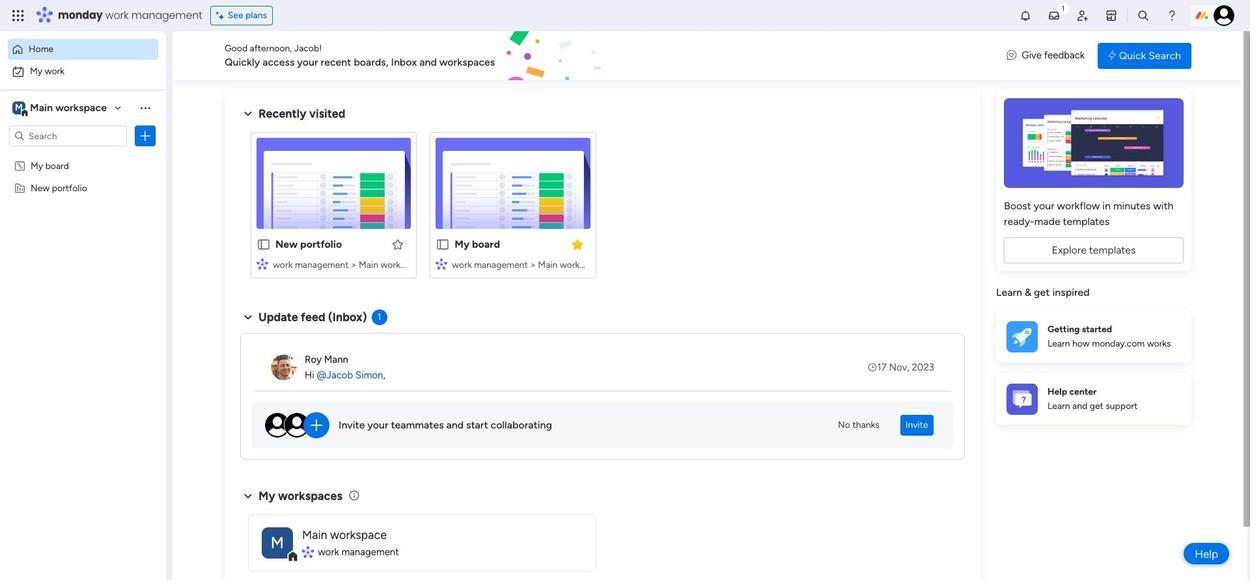 Task type: locate. For each thing, give the bounding box(es) containing it.
v2 user feedback image
[[1007, 48, 1016, 63]]

public board image for add to favorites image
[[257, 238, 271, 252]]

1 horizontal spatial workspace image
[[262, 528, 293, 559]]

0 horizontal spatial workspace image
[[12, 101, 25, 115]]

see plans image
[[216, 8, 228, 23]]

search everything image
[[1137, 9, 1150, 22]]

roy mann image
[[271, 355, 297, 381]]

1 vertical spatial workspace image
[[262, 528, 293, 559]]

1 horizontal spatial public board image
[[436, 238, 450, 252]]

close my workspaces image
[[240, 489, 256, 504]]

templates image image
[[1008, 98, 1180, 188]]

public board image for remove from favorites image
[[436, 238, 450, 252]]

option
[[8, 39, 158, 60], [8, 61, 158, 82], [0, 154, 166, 157]]

list box
[[0, 152, 166, 375]]

public board image
[[257, 238, 271, 252], [436, 238, 450, 252]]

0 vertical spatial option
[[8, 39, 158, 60]]

monday marketplace image
[[1105, 9, 1118, 22]]

notifications image
[[1019, 9, 1032, 22]]

1 element
[[372, 310, 387, 326]]

workspace image inside workspace selection element
[[12, 101, 25, 115]]

workspace image
[[12, 101, 25, 115], [262, 528, 293, 559]]

close update feed (inbox) image
[[240, 310, 256, 326]]

workspace options image
[[139, 101, 152, 114]]

public board image right add to favorites image
[[436, 238, 450, 252]]

0 vertical spatial workspace image
[[12, 101, 25, 115]]

0 horizontal spatial public board image
[[257, 238, 271, 252]]

1 public board image from the left
[[257, 238, 271, 252]]

public board image up component image on the left top
[[257, 238, 271, 252]]

remove from favorites image
[[571, 238, 584, 251]]

workspace selection element
[[12, 100, 109, 117]]

help center element
[[996, 373, 1191, 425]]

1 vertical spatial option
[[8, 61, 158, 82]]

add to favorites image
[[391, 238, 404, 251]]

2 public board image from the left
[[436, 238, 450, 252]]



Task type: vqa. For each thing, say whether or not it's contained in the screenshot.
"Impact"
no



Task type: describe. For each thing, give the bounding box(es) containing it.
v2 bolt switch image
[[1108, 49, 1116, 63]]

invite members image
[[1076, 9, 1089, 22]]

close recently visited image
[[240, 106, 256, 122]]

jacob simon image
[[1214, 5, 1234, 26]]

help image
[[1165, 9, 1178, 22]]

quick search results list box
[[240, 122, 965, 294]]

1 image
[[1057, 1, 1069, 15]]

Search in workspace field
[[27, 129, 109, 144]]

component image
[[257, 258, 268, 270]]

2 vertical spatial option
[[0, 154, 166, 157]]

options image
[[139, 130, 152, 143]]

update feed image
[[1048, 9, 1061, 22]]

select product image
[[12, 9, 25, 22]]

getting started element
[[996, 311, 1191, 363]]



